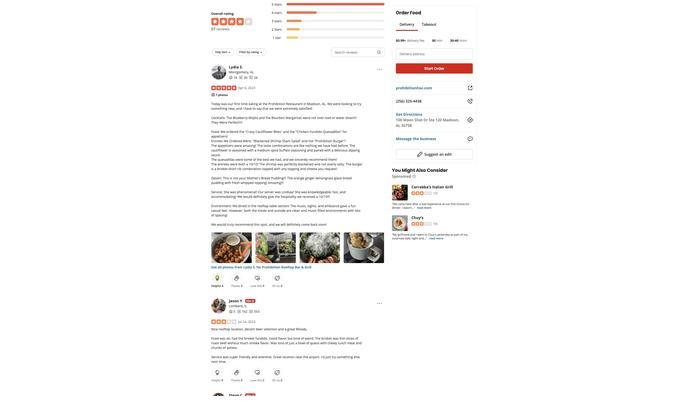 Task type: locate. For each thing, give the bounding box(es) containing it.
1 horizontal spatial to
[[353, 102, 357, 106]]

order food
[[396, 10, 421, 16]]

we inside environment: we dined in the rooftop table section! the music, sights, and ambiance gave a fun casual feel. however, both the inside and outside are clean and music filled environments with lots of spacing!
[[233, 204, 237, 208]]

come
[[301, 223, 310, 227]]

and up like
[[302, 139, 308, 143]]

love up 23
[[251, 284, 257, 288]]

1 vertical spatial kind
[[278, 341, 284, 346]]

al
[[250, 70, 254, 74], [396, 123, 401, 128]]

photos element for jason y.
[[249, 310, 260, 314]]

reviews element containing 162
[[237, 310, 248, 314]]

16 friends v2 image for lydia s.
[[229, 76, 233, 80]]

al right montgomery,
[[250, 70, 254, 74]]

1 vertical spatial would
[[217, 223, 226, 227]]

al inside get directions 100 moon shot dr ste 120 madison, al 35758
[[396, 123, 401, 128]]

more for chuy's
[[436, 237, 444, 241]]

and up the filled
[[318, 204, 324, 208]]

5 for 5
[[234, 310, 235, 314]]

120 down carrabba's italian grill link
[[433, 191, 438, 195]]

helpful left (3 reactions) element
[[211, 284, 221, 288]]

first inside 'today was our first time eating at the prohibition restaurant in madison, al. we were looking to try something new, and i have to say that we were extremely satisfied!'
[[234, 102, 240, 106]]

and right bites"
[[283, 130, 289, 134]]

photos element containing 26
[[249, 75, 258, 80]]

italian
[[433, 185, 445, 190]]

definitely down our
[[253, 195, 267, 199]]

1 star
[[273, 35, 281, 40]]

1 vertical spatial just
[[326, 355, 331, 360]]

best
[[263, 158, 269, 162]]

with down fun
[[348, 209, 354, 213]]

your
[[239, 176, 246, 181]]

1 vertical spatial something
[[337, 355, 353, 360]]

reviews element
[[239, 75, 248, 80], [237, 310, 248, 314]]

madison,
[[307, 102, 321, 106], [443, 118, 460, 123]]

i inside "we came here after a bad experience at our first choice for dinner. i wasn't…"
[[402, 206, 403, 210]]

2 delivery from the top
[[400, 52, 412, 56]]

she up 'accommodating!'
[[224, 190, 229, 194]]

0 vertical spatial 3 star rating image
[[412, 192, 432, 195]]

1 horizontal spatial had
[[331, 144, 337, 148]]

$0
[[432, 38, 436, 43]]

3 stars from the top
[[275, 19, 282, 23]]

2 she from the left
[[295, 190, 301, 194]]

glaze
[[334, 176, 342, 181]]

i inside 'today was our first time eating at the prohibition restaurant in madison, al. we were looking to try something new, and i have to say that we were extremely satisfied!'
[[243, 106, 244, 111]]

0 vertical spatial rating
[[224, 11, 234, 16]]

was down "had,"
[[277, 162, 283, 167]]

recommend right truly
[[235, 223, 253, 227]]

1 vertical spatial try
[[332, 355, 336, 360]]

7 photos link
[[216, 93, 228, 97]]

0 vertical spatial both
[[238, 162, 246, 167]]

16 friends v2 image down lombard,
[[229, 310, 233, 314]]

friends element left 16 review v2 icon
[[229, 75, 237, 80]]

0 horizontal spatial try
[[332, 355, 336, 360]]

120
[[436, 118, 442, 123], [433, 191, 438, 195]]

had
[[331, 144, 337, 148], [232, 337, 238, 341]]

1 vertical spatial 3 star rating image
[[412, 222, 432, 226]]

grill right &
[[305, 265, 312, 270]]

and right "meat"
[[356, 341, 362, 346]]

tab list
[[396, 22, 440, 31]]

0 horizontal spatial at
[[259, 102, 262, 106]]

prohibition left rooftop
[[262, 265, 280, 270]]

5 for 5 stars
[[272, 2, 274, 6]]

burger"!
[[333, 139, 346, 143]]

2 oh no 0 from the top
[[272, 379, 282, 383]]

see all photos from lydia s. for prohibition rooftop bar & grill link
[[211, 265, 312, 270]]

ste
[[429, 118, 435, 123]]

rooftop up inside
[[257, 204, 269, 208]]

16 review v2 image
[[237, 310, 241, 314]]

stars up star on the left of page
[[275, 27, 282, 32]]

7
[[216, 93, 218, 97]]

2 16 friends v2 image from the top
[[229, 310, 233, 314]]

were
[[219, 120, 227, 125]]

helpful 3
[[211, 284, 223, 288]]

1 vertical spatial thanks 0
[[231, 379, 243, 383]]

0 vertical spatial at
[[259, 102, 262, 106]]

the right message
[[413, 136, 419, 142]]

dinner.
[[392, 206, 402, 210]]

topping
[[288, 167, 299, 171]]

are down section!
[[287, 209, 291, 213]]

2 no from the top
[[277, 379, 280, 383]]

message
[[396, 136, 412, 142]]

1 vertical spatial read more
[[429, 237, 444, 241]]

1 vertical spatial i
[[402, 206, 403, 210]]

1 thanks from the top
[[231, 284, 240, 288]]

any
[[281, 167, 287, 171]]

1 vertical spatial lydia
[[243, 265, 252, 270]]

30
[[244, 75, 248, 80]]

0 vertical spatial 2023
[[248, 86, 255, 90]]

0 vertical spatial thanks
[[231, 284, 240, 288]]

1 horizontal spatial 5
[[272, 2, 274, 6]]

the inside desert: this is not your mother's bread pudding!!! the orange ginger-lemongrass glaze bread pudding with fresh whipped topping! amazing!!!
[[287, 176, 293, 181]]

stars right 4
[[275, 10, 282, 15]]

after
[[413, 202, 419, 206]]

some
[[244, 158, 252, 162]]

we inside 'today was our first time eating at the prohibition restaurant in madison, al. we were looking to try something new, and i have to say that we were extremely satisfied!'
[[270, 106, 274, 111]]

0 vertical spatial grill
[[446, 185, 453, 190]]

(0 reactions) element
[[241, 284, 243, 288], [263, 284, 264, 288], [281, 284, 282, 288], [222, 379, 223, 383], [241, 379, 243, 383], [281, 379, 282, 383]]

elite 23 link
[[245, 299, 255, 303]]

both down the dined
[[244, 209, 251, 213]]

back
[[311, 223, 318, 227]]

2 vertical spatial for
[[257, 265, 261, 270]]

1 horizontal spatial first
[[451, 202, 456, 206]]

delivery for delivery address
[[400, 52, 412, 56]]

love this 0
[[251, 284, 264, 288]]

chewy
[[328, 341, 337, 346]]

reviews element containing 30
[[239, 75, 248, 80]]

2 thanks from the top
[[231, 379, 240, 383]]

madison, inside get directions 100 moon shot dr ste 120 madison, al 35758
[[443, 118, 460, 123]]

a left fun
[[348, 204, 350, 208]]

1 horizontal spatial 3
[[272, 19, 274, 23]]

whipped
[[241, 181, 254, 185]]

more for carrabba's italian grill
[[424, 206, 432, 210]]

over-
[[317, 116, 325, 120]]

23
[[252, 300, 255, 303]]

1 horizontal spatial are
[[294, 144, 299, 148]]

the up the that
[[263, 102, 268, 106]]

food up "delivery" tab panel
[[410, 10, 421, 16]]

2
[[272, 27, 274, 32], [263, 379, 264, 383]]

2 love from the top
[[251, 379, 257, 383]]

0 vertical spatial reviews element
[[239, 75, 248, 80]]

ordered
[[226, 130, 239, 134]]

more left as
[[436, 237, 444, 241]]

more right the after
[[424, 206, 432, 210]]

3 star rating image down chuy's link
[[412, 222, 432, 226]]

(2 reactions) element
[[263, 379, 264, 383]]

no right love this 0
[[277, 284, 280, 288]]

grill right italian
[[446, 185, 453, 190]]

1 vertical spatial this
[[257, 284, 262, 288]]

orange
[[294, 176, 304, 181]]

(0 reactions) element down see all photos from lydia s. for prohibition rooftop bar & grill link
[[263, 284, 264, 288]]

0 horizontal spatial something
[[211, 106, 227, 111]]

reviews
[[217, 26, 230, 32], [346, 50, 358, 55]]

prohibition inside 'today was our first time eating at the prohibition restaurant in madison, al. we were looking to try something new, and i have to say that we were extremely satisfied!'
[[269, 102, 285, 106]]

1 horizontal spatial madison,
[[443, 118, 460, 123]]

food up roast at bottom left
[[211, 337, 219, 341]]

bourbon
[[272, 116, 285, 120]]

with
[[247, 148, 254, 153], [324, 148, 331, 153], [274, 167, 281, 171], [225, 181, 231, 185], [348, 209, 354, 213], [320, 341, 327, 346]]

request!
[[325, 167, 337, 171]]

1 vertical spatial 3
[[222, 284, 223, 288]]

and up perfectly
[[283, 158, 289, 162]]

1 horizontal spatial i
[[402, 206, 403, 210]]

and left went
[[411, 233, 416, 237]]

first up new,
[[234, 102, 240, 106]]

was
[[271, 341, 277, 346]]

you might also consider
[[392, 167, 448, 174]]

flavor.
[[260, 341, 270, 346]]

1 vertical spatial to
[[253, 106, 256, 111]]

2 friends element from the top
[[229, 310, 235, 314]]

0 vertical spatial would
[[243, 195, 252, 199]]

chuy's link
[[412, 215, 424, 220]]

0 vertical spatial definitely
[[253, 195, 267, 199]]

no for 2
[[277, 379, 280, 383]]

reviews for search reviews
[[346, 50, 358, 55]]

0 vertical spatial thanks 0
[[231, 284, 243, 288]]

1 vertical spatial for
[[466, 202, 470, 206]]

sponsored
[[392, 174, 411, 179]]

helpful 0
[[211, 379, 223, 383]]

read for chuy's
[[429, 237, 436, 241]]

"blackened
[[253, 139, 270, 143]]

0 vertical spatial 5
[[272, 2, 274, 6]]

love for love this 0
[[251, 284, 257, 288]]

the left orange
[[287, 176, 293, 181]]

16 review v2 image
[[239, 76, 243, 80]]

1 vertical spatial 2
[[263, 379, 264, 383]]

0 horizontal spatial reviews
[[217, 26, 230, 32]]

5 left 16 review v2 image
[[234, 310, 235, 314]]

lydia right from
[[243, 265, 252, 270]]

food inside the food was ok, had the brisket fundido. good flavor but kind of weird. the brisket was thin slices of roast beef  without much smoke flavor. was kind of just a bowl of queso with chewy lunch meat and chunks of potato.
[[211, 337, 219, 341]]

i left went
[[416, 233, 417, 237]]

of down beef
[[223, 346, 226, 350]]

both inside food: we ordered the "crazy cauliflower bites" and the "chicken fundido quesadillas" for appetizers! entrees we ordered were: "blackened shrimp ssam salad" and the "prohibition burger"! the appetizers were amazing! the taste combinations are like nothing we have had before. the cauliflower is seasoned with a medium spice buffalo seasoning and paired with a delicious dipping sauce. the quesadillas were some of the best we had, and we sincerely recommend them! the entrees were both a 10/10! the shrimp was perfectly blackened and not overly salty. the burger is a brisket-short rib combination topped with any topping and cheese you request!
[[238, 162, 246, 167]]

suggest an edit
[[425, 152, 452, 157]]

was right today on the top of the page
[[221, 102, 227, 106]]

0 up y.
[[241, 284, 243, 288]]

10/10!!!
[[319, 195, 330, 199]]

1 friends element from the top
[[229, 75, 237, 80]]

2 horizontal spatial i
[[416, 233, 417, 237]]

2 horizontal spatial for
[[466, 202, 470, 206]]

love left (2 reactions) 'element'
[[251, 379, 257, 383]]

amazing!
[[243, 144, 256, 148]]

would down phenomenal!
[[243, 195, 252, 199]]

surprised
[[392, 237, 405, 241]]

stars for 2 stars
[[275, 27, 282, 32]]

2023 for jason y.
[[248, 320, 256, 324]]

16 photos v2 image for lydia s.
[[249, 76, 253, 80]]

1 vertical spatial delivery
[[400, 52, 412, 56]]

rating left 16 chevron down v2 icon
[[251, 50, 259, 54]]

2 oh from the top
[[272, 379, 276, 383]]

0 vertical spatial had
[[331, 144, 337, 148]]

girlfriend
[[398, 233, 410, 237]]

chuy's image
[[392, 216, 408, 231]]

1 she from the left
[[224, 190, 229, 194]]

2 thanks 0 from the top
[[231, 379, 243, 383]]

al down 100
[[396, 123, 401, 128]]

and inside the food was ok, had the brisket fundido. good flavor but kind of weird. the brisket was thin slices of roast beef  without much smoke flavor. was kind of just a bowl of queso with chewy lunch meat and chunks of potato.
[[356, 341, 362, 346]]

have down "time"
[[245, 106, 252, 111]]

16 photos v2 image for jason y.
[[249, 310, 253, 314]]

1 vertical spatial oh
[[272, 379, 276, 383]]

service was super friendly and attentive. great location near the airport. i'd just try something else next time.
[[211, 355, 360, 364]]

something left else
[[337, 355, 353, 360]]

cocktails:
[[211, 116, 226, 120]]

the inside service: she was phenomenal! our server was lindsay! she was knowledgeable, fast, and accommodating! we would definitely give the hospitality we received a 10/10!!!
[[275, 195, 280, 199]]

time
[[241, 102, 248, 106]]

with right paired
[[324, 148, 331, 153]]

1 vertical spatial reviews
[[346, 50, 358, 55]]

for up love this 0
[[257, 265, 261, 270]]

for inside food: we ordered the "crazy cauliflower bites" and the "chicken fundido quesadillas" for appetizers! entrees we ordered were: "blackened shrimp ssam salad" and the "prohibition burger"! the appetizers were amazing! the taste combinations are like nothing we have had before. the cauliflower is seasoned with a medium spice buffalo seasoning and paired with a delicious dipping sauce. the quesadillas were some of the best we had, and we sincerely recommend them! the entrees were both a 10/10! the shrimp was perfectly blackened and not overly salty. the burger is a brisket-short rib combination topped with any topping and cheese you request!
[[343, 130, 347, 134]]

0 horizontal spatial grill
[[305, 265, 312, 270]]

at up the say
[[259, 102, 262, 106]]

0 vertical spatial delivery
[[400, 22, 415, 27]]

reviews element down il in the left of the page
[[237, 310, 248, 314]]

0 vertical spatial prohibition
[[269, 102, 285, 106]]

friends element containing 18
[[229, 75, 237, 80]]

filter reviews by 4 stars rating element
[[267, 10, 385, 15]]

with inside environment: we dined in the rooftop table section! the music, sights, and ambiance gave a fun casual feel. however, both the inside and outside are clean and music filled environments with lots of spacing!
[[348, 209, 354, 213]]

1 no from the top
[[277, 284, 280, 288]]

1 vertical spatial 16 friends v2 image
[[229, 310, 233, 314]]

try
[[357, 102, 362, 106], [332, 355, 336, 360]]

not left over-
[[311, 116, 316, 120]]

lydia up montgomery,
[[229, 65, 239, 70]]

delivery for delivery
[[400, 22, 415, 27]]

delivery down the order food
[[400, 22, 415, 27]]

is up desert:
[[211, 167, 214, 171]]

friends element
[[229, 75, 237, 80], [229, 310, 235, 314]]

thanks right helpful 0 at the left of the page
[[231, 379, 240, 383]]

friends element containing 5
[[229, 310, 235, 314]]

0 vertical spatial reviews
[[217, 26, 230, 32]]

down!!!
[[346, 116, 357, 120]]

1 vertical spatial read
[[429, 237, 436, 241]]

of inside food: we ordered the "crazy cauliflower bites" and the "chicken fundido quesadillas" for appetizers! entrees we ordered were: "blackened shrimp ssam salad" and the "prohibition burger"! the appetizers were amazing! the taste combinations are like nothing we have had before. the cauliflower is seasoned with a medium spice buffalo seasoning and paired with a delicious dipping sauce. the quesadillas were some of the best we had, and we sincerely recommend them! the entrees were both a 10/10! the shrimp was perfectly blackened and not overly salty. the burger is a brisket-short rib combination topped with any topping and cheese you request!
[[253, 158, 256, 162]]

4 stars from the top
[[275, 27, 282, 32]]

was inside the service was super friendly and attentive. great location near the airport. i'd just try something else next time.
[[223, 355, 229, 360]]

great
[[287, 327, 295, 332]]

  text field
[[331, 48, 385, 57]]

0 left love this 2
[[241, 379, 243, 383]]

3 star rating image up nice
[[211, 320, 236, 325]]

rooftop
[[281, 265, 294, 270]]

food was ok, had the brisket fundido. good flavor but kind of weird. the brisket was thin slices of roast beef  without much smoke flavor. was kind of just a bowl of queso with chewy lunch meat and chunks of potato.
[[211, 337, 362, 350]]

not inside desert: this is not your mother's bread pudding!!! the orange ginger-lemongrass glaze bread pudding with fresh whipped topping! amazing!!!
[[233, 176, 238, 181]]

1 vertical spatial reviews element
[[237, 310, 248, 314]]

perfectly
[[284, 162, 297, 167]]

16 camera v2 image
[[211, 93, 215, 97]]

6,
[[244, 86, 247, 90]]

photos element containing 353
[[249, 310, 260, 314]]

1 oh no 0 from the top
[[272, 284, 282, 288]]

apr 6, 2023
[[238, 86, 255, 90]]

definitely inside service: she was phenomenal! our server was lindsay! she was knowledgeable, fast, and accommodating! we would definitely give the hospitality we received a 10/10!!!
[[253, 195, 267, 199]]

1 love from the top
[[251, 284, 257, 288]]

0 horizontal spatial had
[[232, 337, 238, 341]]

jason
[[229, 299, 239, 304]]

0 vertical spatial i
[[243, 106, 244, 111]]

16 photos v2 image
[[249, 76, 253, 80], [249, 310, 253, 314]]

no
[[277, 284, 280, 288], [277, 379, 280, 383]]

3 star rating image
[[412, 192, 432, 195], [412, 222, 432, 226], [211, 320, 236, 325]]

photos
[[218, 93, 228, 97], [223, 265, 234, 270]]

the up queso
[[315, 337, 321, 341]]

24 message v2 image
[[468, 136, 473, 142]]

0 vertical spatial not
[[311, 116, 316, 120]]

1 horizontal spatial read
[[429, 237, 436, 241]]

are inside food: we ordered the "crazy cauliflower bites" and the "chicken fundido quesadillas" for appetizers! entrees we ordered were: "blackened shrimp ssam salad" and the "prohibition burger"! the appetizers were amazing! the taste combinations are like nothing we have had before. the cauliflower is seasoned with a medium spice buffalo seasoning and paired with a delicious dipping sauce. the quesadillas were some of the best we had, and we sincerely recommend them! the entrees were both a 10/10! the shrimp was perfectly blackened and not overly salty. the burger is a brisket-short rib combination topped with any topping and cheese you request!
[[294, 144, 299, 148]]

rooftop right nice
[[219, 327, 230, 332]]

and inside '"my girlfriend and i went to chuy's yesterday as part of my surprised date night and…"'
[[411, 233, 416, 237]]

0 horizontal spatial s.
[[240, 65, 243, 70]]

thanks 0 for 3
[[231, 284, 243, 288]]

1 horizontal spatial not
[[311, 116, 316, 120]]

the left "crazy
[[239, 130, 244, 134]]

stars for 4 stars
[[275, 10, 282, 15]]

1 delivery from the top
[[400, 22, 415, 27]]

1 stars from the top
[[275, 2, 282, 6]]

1 brisket from the left
[[244, 337, 255, 341]]

recommend inside food: we ordered the "crazy cauliflower bites" and the "chicken fundido quesadillas" for appetizers! entrees we ordered were: "blackened shrimp ssam salad" and the "prohibition burger"! the appetizers were amazing! the taste combinations are like nothing we have had before. the cauliflower is seasoned with a medium spice buffalo seasoning and paired with a delicious dipping sauce. the quesadillas were some of the best we had, and we sincerely recommend them! the entrees were both a 10/10! the shrimp was perfectly blackened and not overly salty. the burger is a brisket-short rib combination topped with any topping and cheese you request!
[[309, 158, 327, 162]]

something down today on the top of the page
[[211, 106, 227, 111]]

0 horizontal spatial 2
[[263, 379, 264, 383]]

this
[[254, 223, 260, 227], [257, 284, 262, 288], [257, 379, 262, 383]]

0 vertical spatial oh
[[272, 284, 276, 288]]

$0 min
[[432, 38, 443, 43]]

1 vertical spatial at
[[443, 202, 445, 206]]

0 vertical spatial for
[[343, 130, 347, 134]]

al inside the lydia s. montgomery, al
[[250, 70, 254, 74]]

0 vertical spatial 16 photos v2 image
[[249, 76, 253, 80]]

0 vertical spatial just
[[289, 341, 295, 346]]

16 friends v2 image left the '18'
[[229, 76, 233, 80]]

2 16 photos v2 image from the top
[[249, 310, 253, 314]]

"my
[[392, 233, 397, 237]]

is inside desert: this is not your mother's bread pudding!!! the orange ginger-lemongrass glaze bread pudding with fresh whipped topping! amazing!!!
[[230, 176, 232, 181]]

1 16 friends v2 image from the top
[[229, 76, 233, 80]]

madison, left 24 directions v2 image
[[443, 118, 460, 123]]

first
[[234, 102, 240, 106], [451, 202, 456, 206]]

delivery address
[[400, 52, 425, 56]]

0 vertical spatial this
[[254, 223, 260, 227]]

a inside service: she was phenomenal! our server was lindsay! she was knowledgeable, fast, and accommodating! we would definitely give the hospitality we received a 10/10!!!
[[316, 195, 318, 199]]

meat
[[347, 341, 355, 346]]

recommend
[[309, 158, 327, 162], [235, 223, 253, 227]]

1 vertical spatial not
[[321, 162, 326, 167]]

2 vertical spatial this
[[257, 379, 262, 383]]

i right dinner. at the bottom of the page
[[402, 206, 403, 210]]

restaurant
[[286, 102, 303, 106]]

helpful for helpful 0
[[211, 379, 221, 383]]

3 star rating image for carrabba's italian grill
[[412, 192, 432, 195]]

1 horizontal spatial al
[[396, 123, 401, 128]]

read for carrabba's italian grill
[[417, 206, 424, 210]]

reviews right 89 at the left of the page
[[217, 26, 230, 32]]

had down burger"!
[[331, 144, 337, 148]]

have down '"prohibition'
[[323, 144, 330, 148]]

try right looking
[[357, 102, 362, 106]]

1 thanks 0 from the top
[[231, 284, 243, 288]]

oh right love this 0
[[272, 284, 276, 288]]

24 directions v2 image
[[468, 117, 473, 123]]

music
[[308, 209, 317, 213]]

0 horizontal spatial i
[[243, 106, 244, 111]]

oh right (2 reactions) 'element'
[[272, 379, 276, 383]]

1 oh from the top
[[272, 284, 276, 288]]

1 horizontal spatial just
[[326, 355, 331, 360]]

oh no 0 for love this 2
[[272, 379, 282, 383]]

with right queso
[[320, 341, 327, 346]]

1 vertical spatial both
[[244, 209, 251, 213]]

kind right but
[[294, 337, 300, 341]]

16 friends v2 image for jason y.
[[229, 310, 233, 314]]

dipping
[[349, 148, 360, 153]]

was inside 'today was our first time eating at the prohibition restaurant in madison, al. we were looking to try something new, and i have to say that we were extremely satisfied!'
[[221, 102, 227, 106]]

fresh
[[232, 181, 240, 185]]

1 horizontal spatial at
[[443, 202, 445, 206]]

photos element
[[249, 75, 258, 80], [249, 310, 260, 314]]

the
[[263, 102, 268, 106], [266, 116, 271, 120], [239, 130, 244, 134], [290, 130, 295, 134], [413, 136, 419, 142], [309, 139, 314, 143], [257, 158, 262, 162], [275, 195, 280, 199], [251, 204, 256, 208], [252, 209, 257, 213], [238, 337, 243, 341], [303, 355, 308, 360]]

the inside environment: we dined in the rooftop table section! the music, sights, and ambiance gave a fun casual feel. however, both the inside and outside are clean and music filled environments with lots of spacing!
[[291, 204, 296, 208]]

0 vertical spatial oh no 0
[[272, 284, 282, 288]]

0 vertical spatial lydia
[[229, 65, 239, 70]]

lemongrass
[[316, 176, 334, 181]]

just
[[289, 341, 295, 346], [326, 355, 331, 360]]

thanks 0 right helpful 0 at the left of the page
[[231, 379, 243, 383]]

short
[[229, 167, 237, 171]]

0 vertical spatial no
[[277, 284, 280, 288]]

table
[[270, 204, 277, 208]]

much
[[240, 341, 249, 346]]

2 vertical spatial i
[[416, 233, 417, 237]]

1 16 photos v2 image from the top
[[249, 76, 253, 80]]

0 vertical spatial s.
[[240, 65, 243, 70]]

1 horizontal spatial definitely
[[287, 223, 301, 227]]

2 photos element from the top
[[249, 310, 260, 314]]

0 vertical spatial to
[[353, 102, 357, 106]]

this down see all photos from lydia s. for prohibition rooftop bar & grill link
[[257, 284, 262, 288]]

0 down time.
[[222, 379, 223, 383]]

went
[[418, 233, 424, 237]]

to down eating
[[253, 106, 256, 111]]

the inside the service was super friendly and attentive. great location near the airport. i'd just try something else next time.
[[303, 355, 308, 360]]

and inside cocktails: the blueberry mojito and the bourbon margaritas were not over-iced or water down!!! they were perfect!!!!
[[259, 116, 265, 120]]

friends element left 16 review v2 image
[[229, 310, 235, 314]]

24 phone v2 image
[[468, 99, 473, 104]]

and up flavor
[[278, 327, 284, 332]]

1 vertical spatial s.
[[253, 265, 256, 270]]

of down casual
[[211, 213, 214, 218]]

to right went
[[425, 233, 428, 237]]

1 vertical spatial oh no 0
[[272, 379, 282, 383]]

try inside the service was super friendly and attentive. great location near the airport. i'd just try something else next time.
[[332, 355, 336, 360]]

madison, inside 'today was our first time eating at the prohibition restaurant in madison, al. we were looking to try something new, and i have to say that we were extremely satisfied!'
[[307, 102, 321, 106]]

of up bowl
[[301, 337, 304, 341]]

0 horizontal spatial in
[[248, 204, 251, 208]]

friends element for jason y.
[[229, 310, 235, 314]]

read more
[[417, 206, 432, 210], [429, 237, 444, 241]]

is down 'appetizers'
[[229, 148, 231, 153]]

1 horizontal spatial recommend
[[309, 158, 327, 162]]

2 horizontal spatial to
[[425, 233, 428, 237]]

16 friends v2 image
[[229, 76, 233, 80], [229, 310, 233, 314]]

1 horizontal spatial try
[[357, 102, 362, 106]]

something inside 'today was our first time eating at the prohibition restaurant in madison, al. we were looking to try something new, and i have to say that we were extremely satisfied!'
[[211, 106, 227, 111]]

knowledgeable,
[[308, 190, 332, 194]]

and up you
[[315, 162, 320, 167]]

menu image
[[377, 67, 382, 72]]

the down sauce.
[[211, 158, 217, 162]]

helpful down next
[[211, 379, 221, 383]]

search image
[[377, 50, 381, 54]]

0 vertical spatial are
[[294, 144, 299, 148]]

3 star rating image for chuy's
[[412, 222, 432, 226]]

oh no 0 for love this 0
[[272, 284, 282, 288]]

1 photos element from the top
[[249, 75, 258, 80]]

seasoning
[[291, 148, 306, 153]]

2 stars from the top
[[275, 10, 282, 15]]

for inside "we came here after a bad experience at our first choice for dinner. i wasn't…"
[[466, 202, 470, 206]]

thanks right (3 reactions) element
[[231, 284, 240, 288]]

4438
[[413, 99, 422, 104]]



Task type: vqa. For each thing, say whether or not it's contained in the screenshot.


Task type: describe. For each thing, give the bounding box(es) containing it.
this
[[223, 176, 229, 181]]

quesadillas"
[[323, 130, 342, 134]]

were up seasoned
[[234, 144, 242, 148]]

rating inside dropdown button
[[251, 50, 259, 54]]

lunch
[[338, 341, 347, 346]]

you
[[392, 167, 401, 174]]

was inside food: we ordered the "crazy cauliflower bites" and the "chicken fundido quesadillas" for appetizers! entrees we ordered were: "blackened shrimp ssam salad" and the "prohibition burger"! the appetizers were amazing! the taste combinations are like nothing we have had before. the cauliflower is seasoned with a medium spice buffalo seasoning and paired with a delicious dipping sauce. the quesadillas were some of the best we had, and we sincerely recommend them! the entrees were both a 10/10! the shrimp was perfectly blackened and not overly salty. the burger is a brisket-short rib combination topped with any topping and cheese you request!
[[277, 162, 283, 167]]

consider
[[427, 167, 448, 174]]

and inside 'today was our first time eating at the prohibition restaurant in madison, al. we were looking to try something new, and i have to say that we were extremely satisfied!'
[[236, 106, 242, 111]]

friends element for lydia s.
[[229, 75, 237, 80]]

before.
[[338, 144, 349, 148]]

4 star rating image
[[211, 18, 252, 25]]

dined
[[238, 204, 247, 208]]

the inside 'today was our first time eating at the prohibition restaurant in madison, al. we were looking to try something new, and i have to say that we were extremely satisfied!'
[[263, 102, 268, 106]]

120 inside get directions 100 moon shot dr ste 120 madison, al 35758
[[436, 118, 442, 123]]

was down fresh
[[230, 190, 236, 194]]

are inside environment: we dined in the rooftop table section! the music, sights, and ambiance gave a fun casual feel. however, both the inside and outside are clean and music filled environments with lots of spacing!
[[287, 209, 291, 213]]

like
[[299, 144, 305, 148]]

see all photos from lydia s. for prohibition rooftop bar & grill
[[211, 265, 312, 270]]

you
[[318, 167, 324, 171]]

in inside environment: we dined in the rooftop table section! the music, sights, and ambiance gave a fun casual feel. however, both the inside and outside are clean and music filled environments with lots of spacing!
[[248, 204, 251, 208]]

stars for 5 stars
[[275, 2, 282, 6]]

montgomery,
[[229, 70, 249, 74]]

the inside the food was ok, had the brisket fundido. good flavor but kind of weird. the brisket was thin slices of roast beef  without much smoke flavor. was kind of just a bowl of queso with chewy lunch meat and chunks of potato.
[[238, 337, 243, 341]]

were left some
[[236, 158, 243, 162]]

no for 0
[[277, 284, 280, 288]]

filled
[[318, 209, 325, 213]]

7 photos
[[216, 93, 228, 97]]

service: she was phenomenal! our server was lindsay! she was knowledgeable, fast, and accommodating! we would definitely give the hospitality we received a 10/10!!!
[[211, 190, 346, 199]]

our inside "we came here after a bad experience at our first choice for dinner. i wasn't…"
[[446, 202, 450, 206]]

the down entrees
[[211, 144, 217, 148]]

fee
[[420, 38, 425, 43]]

food:
[[211, 130, 220, 134]]

love this 2
[[251, 379, 264, 383]]

and inside service: she was phenomenal! our server was lindsay! she was knowledgeable, fast, and accommodating! we would definitely give the hospitality we received a 10/10!!!
[[340, 190, 346, 194]]

thanks 0 for 0
[[231, 379, 243, 383]]

were up short
[[230, 162, 238, 167]]

photo of lydia s. image
[[211, 65, 226, 80]]

get directions 100 moon shot dr ste 120 madison, al 35758
[[396, 112, 460, 128]]

"my girlfriend and i went to chuy's yesterday as part of my surprised date night and…"
[[392, 233, 468, 241]]

were up bourbon
[[275, 106, 282, 111]]

y.
[[240, 299, 243, 304]]

a inside "we came here after a bad experience at our first choice for dinner. i wasn't…"
[[420, 202, 421, 206]]

shrimp
[[270, 139, 281, 143]]

potato.
[[227, 346, 238, 350]]

had inside the food was ok, had the brisket fundido. good flavor but kind of weird. the brisket was thin slices of roast beef  without much smoke flavor. was kind of just a bowl of queso with chewy lunch meat and chunks of potato.
[[232, 337, 238, 341]]

2023 for lydia s.
[[248, 86, 255, 90]]

medium
[[257, 148, 270, 153]]

chuy's
[[428, 233, 437, 237]]

date
[[405, 237, 411, 241]]

lombard,
[[229, 304, 244, 309]]

we up paired
[[318, 144, 322, 148]]

and down blackened
[[300, 167, 306, 171]]

with inside the food was ok, had the brisket fundido. good flavor but kind of weird. the brisket was thin slices of roast beef  without much smoke flavor. was kind of just a bowl of queso with chewy lunch meat and chunks of potato.
[[320, 341, 327, 346]]

(0 reactions) element right (2 reactions) 'element'
[[281, 379, 282, 383]]

combination
[[242, 167, 262, 171]]

directions
[[404, 112, 423, 117]]

1 horizontal spatial 2
[[272, 27, 274, 32]]

a left the great
[[285, 327, 287, 332]]

we up 'appetizers'
[[224, 139, 228, 143]]

appetizers
[[218, 144, 234, 148]]

bread
[[261, 176, 270, 181]]

attentive.
[[258, 355, 272, 360]]

we left the will
[[276, 223, 280, 227]]

40
[[455, 38, 459, 43]]

filter reviews by 1 star rating element
[[267, 35, 385, 40]]

topped
[[262, 167, 273, 171]]

just inside the service was super friendly and attentive. great location near the airport. i'd just try something else next time.
[[326, 355, 331, 360]]

not inside cocktails: the blueberry mojito and the bourbon margaritas were not over-iced or water down!!! they were perfect!!!!
[[311, 116, 316, 120]]

delivery tab panel
[[396, 31, 440, 33]]

0 down rooftop
[[281, 284, 282, 288]]

1 vertical spatial grill
[[305, 265, 312, 270]]

elite 23 lombard, il
[[229, 300, 255, 309]]

carrabba's italian grill image
[[392, 185, 408, 201]]

fundido.
[[255, 337, 268, 341]]

read more for chuy's
[[429, 237, 444, 241]]

2 brisket from the left
[[322, 337, 332, 341]]

lydia inside the lydia s. montgomery, al
[[229, 65, 239, 70]]

the inside cocktails: the blueberry mojito and the bourbon margaritas were not over-iced or water down!!! they were perfect!!!!
[[266, 116, 271, 120]]

(0 reactions) element down time.
[[222, 379, 223, 383]]

photo of jason y. image
[[211, 299, 226, 314]]

iced
[[325, 116, 331, 120]]

filter reviews by 5 stars rating element
[[267, 2, 385, 7]]

0 vertical spatial order
[[396, 10, 409, 16]]

read more link for carrabba's italian grill
[[417, 206, 432, 210]]

156
[[433, 222, 438, 226]]

cheese
[[307, 167, 318, 171]]

photos element for lydia s.
[[249, 75, 258, 80]]

i'd
[[321, 355, 325, 360]]

thanks for helpful 0
[[231, 379, 240, 383]]

was up chewy on the bottom
[[333, 337, 339, 341]]

we down spacing!
[[211, 223, 216, 227]]

sincerely
[[295, 158, 308, 162]]

they
[[211, 120, 219, 125]]

to inside '"my girlfriend and i went to chuy's yesterday as part of my surprised date night and…"'
[[425, 233, 428, 237]]

environments
[[326, 209, 347, 213]]

0 horizontal spatial 3
[[222, 284, 223, 288]]

menu image
[[377, 301, 382, 307]]

today was our first time eating at the prohibition restaurant in madison, al. we were looking to try something new, and i have to say that we were extremely satisfied!
[[211, 102, 362, 111]]

the up nothing
[[309, 139, 314, 143]]

bar
[[295, 265, 301, 270]]

not inside food: we ordered the "crazy cauliflower bites" and the "chicken fundido quesadillas" for appetizers! entrees we ordered were: "blackened shrimp ssam salad" and the "prohibition burger"! the appetizers were amazing! the taste combinations are like nothing we have had before. the cauliflower is seasoned with a medium spice buffalo seasoning and paired with a delicious dipping sauce. the quesadillas were some of the best we had, and we sincerely recommend them! the entrees were both a 10/10! the shrimp was perfectly blackened and not overly salty. the burger is a brisket-short rib combination topped with any topping and cheese you request!
[[321, 162, 326, 167]]

filter reviews by 2 stars rating element
[[267, 27, 385, 32]]

(0 reactions) element down rooftop
[[281, 284, 282, 288]]

we up perfectly
[[290, 158, 294, 162]]

with inside desert: this is not your mother's bread pudding!!! the orange ginger-lemongrass glaze bread pudding with fresh whipped topping! amazing!!!
[[225, 181, 231, 185]]

the inside the food was ok, had the brisket fundido. good flavor but kind of weird. the brisket was thin slices of roast beef  without much smoke flavor. was kind of just a bowl of queso with chewy lunch meat and chunks of potato.
[[315, 337, 321, 341]]

0 vertical spatial kind
[[294, 337, 300, 341]]

i inside '"my girlfriend and i went to chuy's yesterday as part of my surprised date night and…"'
[[416, 233, 417, 237]]

353
[[254, 310, 260, 314]]

filter reviews by 3 stars rating element
[[267, 19, 385, 23]]

a inside environment: we dined in the rooftop table section! the music, sights, and ambiance gave a fun casual feel. however, both the inside and outside are clean and music filled environments with lots of spacing!
[[348, 204, 350, 208]]

this for 0
[[257, 284, 262, 288]]

0 vertical spatial food
[[410, 10, 421, 16]]

we inside 'today was our first time eating at the prohibition restaurant in madison, al. we were looking to try something new, and i have to say that we were extremely satisfied!'
[[328, 102, 332, 106]]

entrees
[[211, 139, 223, 143]]

oh for 0
[[272, 284, 276, 288]]

jul
[[238, 320, 242, 324]]

1 vertical spatial definitely
[[287, 223, 301, 227]]

0 horizontal spatial rooftop
[[219, 327, 230, 332]]

as
[[451, 233, 454, 237]]

5 star rating image
[[211, 86, 236, 90]]

nothing
[[305, 144, 317, 148]]

selection
[[264, 327, 277, 332]]

1 vertical spatial photos
[[223, 265, 234, 270]]

chuy's
[[412, 215, 424, 220]]

a left delicious
[[332, 148, 334, 153]]

both inside environment: we dined in the rooftop table section! the music, sights, and ambiance gave a fun casual feel. however, both the inside and outside are clean and music filled environments with lots of spacing!
[[244, 209, 251, 213]]

first inside "we came here after a bad experience at our first choice for dinner. i wasn't…"
[[451, 202, 456, 206]]

we inside service: she was phenomenal! our server was lindsay! she was knowledgeable, fast, and accommodating! we would definitely give the hospitality we received a 10/10!!!
[[237, 195, 242, 199]]

the inside button
[[413, 136, 419, 142]]

16 chevron down v2 image
[[259, 51, 263, 54]]

get
[[396, 112, 403, 117]]

of down but
[[285, 341, 288, 346]]

we up appetizers!
[[221, 130, 225, 134]]

appetizers!
[[211, 134, 228, 139]]

24 pencil v2 image
[[417, 152, 423, 157]]

environment:
[[211, 204, 232, 208]]

(0 reactions) element up y.
[[241, 284, 243, 288]]

Order delivery text field
[[396, 49, 473, 60]]

salad"
[[292, 139, 301, 143]]

extremely
[[283, 106, 298, 111]]

we inside service: she was phenomenal! our server was lindsay! she was knowledgeable, fast, and accommodating! we would definitely give the hospitality we received a 10/10!!!
[[297, 195, 302, 199]]

the left best
[[257, 158, 262, 162]]

1 horizontal spatial grill
[[446, 185, 453, 190]]

"prohibition
[[314, 139, 332, 143]]

"chicken
[[296, 130, 309, 134]]

16 chevron down v2 image
[[228, 51, 231, 54]]

just inside the food was ok, had the brisket fundido. good flavor but kind of weird. the brisket was thin slices of roast beef  without much smoke flavor. was kind of just a bowl of queso with chewy lunch meat and chunks of potato.
[[289, 341, 295, 346]]

dr
[[424, 118, 428, 123]]

section!
[[278, 204, 290, 208]]

and right spot,
[[269, 223, 275, 227]]

apr
[[238, 86, 244, 90]]

and down nothing
[[307, 148, 313, 153]]

a inside the food was ok, had the brisket fundido. good flavor but kind of weird. the brisket was thin slices of roast beef  without much smoke flavor. was kind of just a bowl of queso with chewy lunch meat and chunks of potato.
[[296, 341, 297, 346]]

have inside food: we ordered the "crazy cauliflower bites" and the "chicken fundido quesadillas" for appetizers! entrees we ordered were: "blackened shrimp ssam salad" and the "prohibition burger"! the appetizers were amazing! the taste combinations are like nothing we have had before. the cauliflower is seasoned with a medium spice buffalo seasoning and paired with a delicious dipping sauce. the quesadillas were some of the best we had, and we sincerely recommend them! the entrees were both a 10/10! the shrimp was perfectly blackened and not overly salty. the burger is a brisket-short rib combination topped with any topping and cheese you request!
[[323, 144, 330, 148]]

order inside "start order" button
[[434, 66, 445, 71]]

(0 reactions) element left love this 2
[[241, 379, 243, 383]]

reviews for 89 reviews
[[217, 26, 230, 32]]

and down table
[[268, 209, 274, 213]]

weird.
[[305, 337, 314, 341]]

a down some
[[246, 162, 248, 167]]

queso
[[310, 341, 320, 346]]

0 vertical spatial photos
[[218, 93, 228, 97]]

0 horizontal spatial rating
[[224, 11, 234, 16]]

we up the shrimp
[[270, 158, 275, 162]]

message the business button
[[396, 136, 436, 142]]

0 down see all photos from lydia s. for prohibition rooftop bar & grill link
[[263, 284, 264, 288]]

but
[[288, 337, 293, 341]]

the inside cocktails: the blueberry mojito and the bourbon margaritas were not over-iced or water down!!! they were perfect!!!!
[[226, 116, 232, 120]]

(256)
[[396, 99, 405, 104]]

a down amazing!
[[255, 148, 256, 153]]

5 stars
[[272, 2, 282, 6]]

overall rating
[[211, 11, 234, 16]]

(3 reactions) element
[[222, 284, 223, 288]]

received
[[303, 195, 315, 199]]

salty.
[[337, 162, 345, 167]]

read more for carrabba's italian grill
[[417, 206, 432, 210]]

rooftop inside environment: we dined in the rooftop table section! the music, sights, and ambiance gave a fun casual feel. however, both the inside and outside are clean and music filled environments with lots of spacing!
[[257, 204, 269, 208]]

fast,
[[333, 190, 339, 194]]

filter by rating button
[[236, 48, 266, 56]]

the up the dipping
[[350, 144, 355, 148]]

food: we ordered the "crazy cauliflower bites" and the "chicken fundido quesadillas" for appetizers! entrees we ordered were: "blackened shrimp ssam salad" and the "prohibition burger"! the appetizers were amazing! the taste combinations are like nothing we have had before. the cauliflower is seasoned with a medium spice buffalo seasoning and paired with a delicious dipping sauce. the quesadillas were some of the best we had, and we sincerely recommend them! the entrees were both a 10/10! the shrimp was perfectly blackened and not overly salty. the burger is a brisket-short rib combination topped with any topping and cheese you request!
[[211, 130, 363, 171]]

have inside 'today was our first time eating at the prohibition restaurant in madison, al. we were looking to try something new, and i have to say that we were extremely satisfied!'
[[245, 106, 252, 111]]

thanks for helpful 3
[[231, 284, 240, 288]]

with down amazing!
[[247, 148, 254, 153]]

at inside "we came here after a bad experience at our first choice for dinner. i wasn't…"
[[443, 202, 445, 206]]

the down best
[[259, 162, 265, 167]]

paired
[[314, 148, 324, 153]]

the down "blackened
[[257, 144, 263, 148]]

or
[[332, 116, 335, 120]]

tab list containing delivery
[[396, 22, 440, 31]]

ginger-
[[305, 176, 316, 181]]

suggest
[[425, 152, 439, 157]]

30-
[[450, 38, 455, 43]]

helpful for helpful 3
[[211, 284, 221, 288]]

a left "brisket-"
[[215, 167, 216, 171]]

s. inside the lydia s. montgomery, al
[[240, 65, 243, 70]]

16 info v2 image
[[412, 175, 416, 179]]

the left inside
[[252, 209, 257, 213]]

server
[[265, 190, 274, 194]]

our inside 'today was our first time eating at the prohibition restaurant in madison, al. we were looking to try something new, and i have to say that we were extremely satisfied!'
[[228, 102, 233, 106]]

were inside cocktails: the blueberry mojito and the bourbon margaritas were not over-iced or water down!!! they were perfect!!!!
[[303, 116, 310, 120]]

read more link for chuy's
[[429, 237, 444, 241]]

1 vertical spatial is
[[211, 167, 214, 171]]

stars for 3 stars
[[275, 19, 282, 23]]

the right salty.
[[346, 162, 352, 167]]

0 horizontal spatial to
[[253, 106, 256, 111]]

in inside 'today was our first time eating at the prohibition restaurant in madison, al. we were looking to try something new, and i have to say that we were extremely satisfied!'
[[304, 102, 306, 106]]

and inside the service was super friendly and attentive. great location near the airport. i'd just try something else next time.
[[252, 355, 257, 360]]

seasoned
[[232, 148, 246, 153]]

something inside the service was super friendly and attentive. great location near the airport. i'd just try something else next time.
[[337, 355, 353, 360]]

however,
[[229, 209, 243, 213]]

1 vertical spatial 120
[[433, 191, 438, 195]]

carrabba's italian grill
[[412, 185, 453, 190]]

1 horizontal spatial lydia
[[243, 265, 252, 270]]

of right slices
[[355, 337, 358, 341]]

the right the dined
[[251, 204, 256, 208]]

would inside service: she was phenomenal! our server was lindsay! she was knowledgeable, fast, and accommodating! we would definitely give the hospitality we received a 10/10!!!
[[243, 195, 252, 199]]

the left entrees
[[211, 162, 217, 167]]

had inside food: we ordered the "crazy cauliflower bites" and the "chicken fundido quesadillas" for appetizers! entrees we ordered were: "blackened shrimp ssam salad" and the "prohibition burger"! the appetizers were amazing! the taste combinations are like nothing we have had before. the cauliflower is seasoned with a medium spice buffalo seasoning and paired with a delicious dipping sauce. the quesadillas were some of the best we had, and we sincerely recommend them! the entrees were both a 10/10! the shrimp was perfectly blackened and not overly salty. the burger is a brisket-short rib combination topped with any topping and cheese you request!
[[331, 144, 337, 148]]

0 vertical spatial is
[[229, 148, 231, 153]]

airport.
[[309, 355, 320, 360]]

162
[[242, 310, 248, 314]]

oh for 2
[[272, 379, 276, 383]]

of down weird.
[[306, 341, 309, 346]]

try inside 'today was our first time eating at the prohibition restaurant in madison, al. we were looking to try something new, and i have to say that we were extremely satisfied!'
[[357, 102, 362, 106]]

the left "chicken
[[290, 130, 295, 134]]

was up beef
[[220, 337, 226, 341]]

give
[[268, 195, 274, 199]]

was right the server
[[275, 190, 281, 194]]

1 vertical spatial prohibition
[[262, 265, 280, 270]]

0 horizontal spatial kind
[[278, 341, 284, 346]]

lydia s. montgomery, al
[[229, 65, 254, 74]]

1 vertical spatial recommend
[[235, 223, 253, 227]]

love for love this 2
[[251, 379, 257, 383]]

else
[[354, 355, 360, 360]]

this for 2
[[257, 379, 262, 383]]

and down music,
[[301, 209, 307, 213]]

with left any
[[274, 167, 281, 171]]

24 external link v2 image
[[468, 85, 473, 91]]

wasn't…"
[[404, 206, 415, 210]]

2 vertical spatial 3 star rating image
[[211, 320, 236, 325]]

0 horizontal spatial would
[[217, 223, 226, 227]]

quesadillas
[[218, 158, 235, 162]]

0 horizontal spatial for
[[257, 265, 261, 270]]

was up received
[[301, 190, 307, 194]]

0 right (2 reactions) 'element'
[[281, 379, 282, 383]]

of inside environment: we dined in the rooftop table section! the music, sights, and ambiance gave a fun casual feel. however, both the inside and outside are clean and music filled environments with lots of spacing!
[[211, 213, 214, 218]]

of inside '"my girlfriend and i went to chuy's yesterday as part of my surprised date night and…"'
[[461, 233, 463, 237]]

were left looking
[[333, 102, 341, 106]]

yelp sort
[[215, 50, 227, 54]]

reviews element for jason y.
[[237, 310, 248, 314]]

reviews element for lydia s.
[[239, 75, 248, 80]]

at inside 'today was our first time eating at the prohibition restaurant in madison, al. we were looking to try something new, and i have to say that we were extremely satisfied!'
[[259, 102, 262, 106]]

our
[[258, 190, 264, 194]]

service
[[211, 355, 222, 360]]



